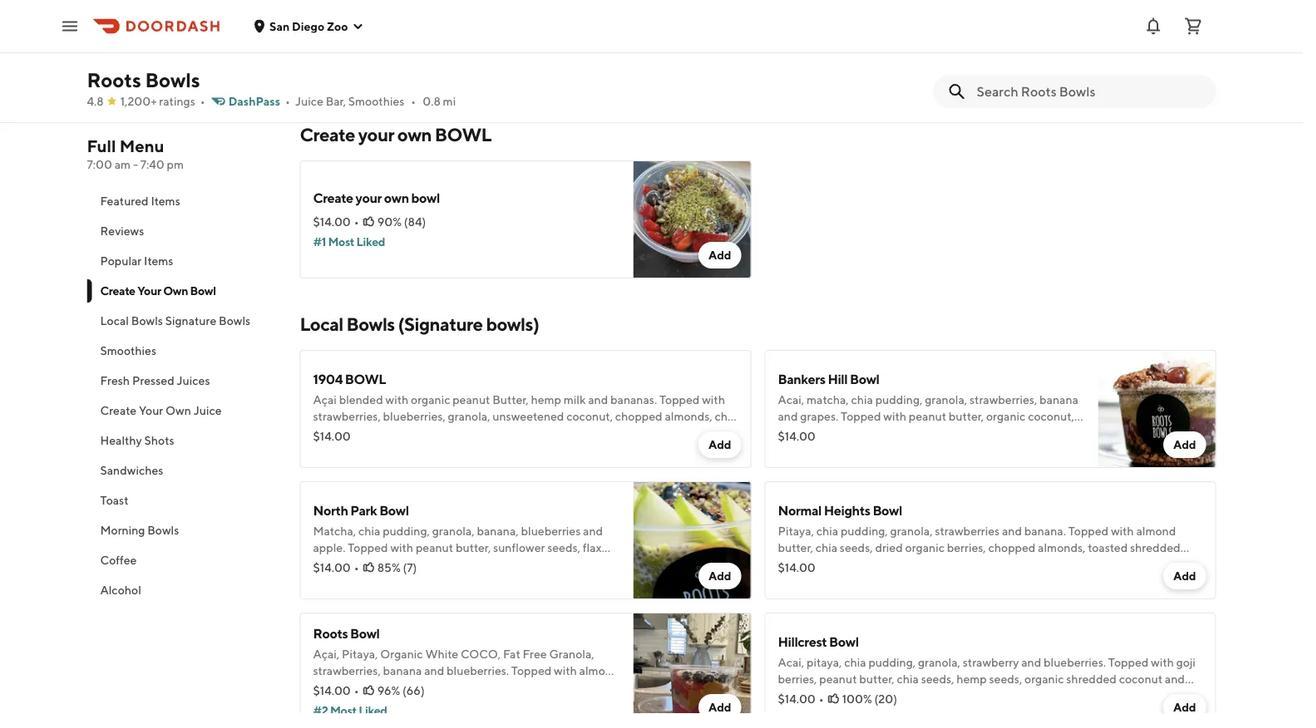 Task type: locate. For each thing, give the bounding box(es) containing it.
items for featured items
[[151, 194, 180, 208]]

orange,
[[313, 14, 356, 27]]

add button for north park bowl
[[699, 563, 741, 590]]

1 vertical spatial unsweetened
[[313, 697, 385, 711]]

san diego zoo button
[[253, 19, 365, 33]]

1 vertical spatial pitaya,
[[342, 647, 378, 661]]

0 vertical spatial smoothies
[[348, 94, 404, 108]]

1,200+
[[120, 94, 157, 108]]

hemp down heights
[[827, 558, 857, 571]]

unsweetened inside roots bowl açai, pitaya, organic white coco, fat free granola, strawberries, banana and blueberries. topped with almond butter, chia seeds, cacao nibs, pumpkin seeds and unsweetened coconut.
[[313, 697, 385, 711]]

own up local bowls signature bowls
[[163, 284, 188, 298]]

0 horizontal spatial almonds,
[[665, 410, 712, 423]]

0 vertical spatial agave.
[[914, 558, 948, 571]]

topped inside normal heights bowl pitaya, chia pudding, granola, strawberries and banana. topped with almond butter, chia seeds, dried organic berries, chopped almonds, toasted shredded coconut, hemp seeds and agave.
[[1068, 524, 1109, 538]]

1 vertical spatial roots
[[313, 626, 348, 642]]

own down 0.8
[[397, 124, 432, 146]]

agave.
[[914, 558, 948, 571], [778, 689, 812, 703]]

juice inside button
[[193, 404, 222, 417]]

hemp inside hillcrest bowl acai, pitaya, chia pudding, granola, strawberry and blueberries. topped with goji berries, peanut butter, chia seeds, hemp seeds, organic shredded coconut and agave.
[[957, 672, 987, 686]]

1,200+ ratings •
[[120, 94, 205, 108]]

0 horizontal spatial nibs,
[[382, 558, 407, 571]]

$14.00
[[313, 215, 351, 229], [313, 430, 351, 443], [778, 430, 816, 443], [313, 561, 351, 575], [778, 561, 816, 575], [313, 684, 351, 698], [778, 692, 816, 706]]

0 vertical spatial acai,
[[778, 393, 804, 407]]

0 vertical spatial cacao
[[349, 558, 380, 571]]

shredded left the coconut
[[1066, 672, 1117, 686]]

create up healthy
[[100, 404, 136, 417]]

90%
[[377, 215, 402, 229]]

with inside normal heights bowl pitaya, chia pudding, granola, strawberries and banana. topped with almond butter, chia seeds, dried organic berries, chopped almonds, toasted shredded coconut, hemp seeds and agave.
[[1111, 524, 1134, 538]]

create up most
[[313, 190, 353, 206]]

coconut,
[[567, 410, 613, 423], [1028, 410, 1074, 423], [778, 558, 824, 571]]

1 vertical spatial goji
[[1176, 656, 1196, 669]]

cacao down matcha,
[[349, 558, 380, 571]]

roots up açai,
[[313, 626, 348, 642]]

coconut, inside '1904 bowl açai blended with organic peanut butter, hemp milk and bananas. topped with strawberries, blueberries, granola, unsweetened coconut, chopped almonds, chia seeds, honey and hemp seeds.'
[[567, 410, 613, 423]]

0.8
[[423, 94, 441, 108]]

bowl inside roots bowl açai, pitaya, organic white coco, fat free granola, strawberries, banana and blueberries. topped with almond butter, chia seeds, cacao nibs, pumpkin seeds and unsweetened coconut.
[[350, 626, 380, 642]]

banana,
[[477, 524, 519, 538]]

and down granola,
[[552, 681, 572, 694]]

pudding, inside hillcrest bowl acai, pitaya, chia pudding, granola, strawberry and blueberries. topped with goji berries, peanut butter, chia seeds, hemp seeds, organic shredded coconut and agave.
[[869, 656, 916, 669]]

matcha down grapes.
[[800, 443, 840, 457]]

your for bowl
[[356, 190, 382, 206]]

coconut, up agave
[[1028, 410, 1074, 423]]

your inside create your own juice button
[[139, 404, 163, 417]]

granola, inside the "bankers hill bowl acai, matcha, chia pudding, granola, strawberries, banana and grapes. topped with peanut butter, organic coconut, chia seeds, goji berries, sunflower seeds, chia seeds, agave and matcha powder."
[[925, 393, 967, 407]]

bowl inside the "bankers hill bowl acai, matcha, chia pudding, granola, strawberries, banana and grapes. topped with peanut butter, organic coconut, chia seeds, goji berries, sunflower seeds, chia seeds, agave and matcha powder."
[[850, 371, 879, 387]]

chopped inside '1904 bowl açai blended with organic peanut butter, hemp milk and bananas. topped with strawberries, blueberries, granola, unsweetened coconut, chopped almonds, chia seeds, honey and hemp seeds.'
[[615, 410, 663, 423]]

bowl inside '1904 bowl açai blended with organic peanut butter, hemp milk and bananas. topped with strawberries, blueberries, granola, unsweetened coconut, chopped almonds, chia seeds, honey and hemp seeds.'
[[345, 371, 386, 387]]

bowl down mi at left top
[[435, 124, 491, 146]]

chopped down bananas. on the bottom
[[615, 410, 663, 423]]

bowl up pitaya,
[[829, 634, 859, 650]]

1 horizontal spatial coconut,
[[778, 558, 824, 571]]

pitaya,
[[778, 524, 814, 538], [342, 647, 378, 661]]

seeds
[[859, 558, 890, 571], [520, 681, 550, 694]]

milk
[[564, 393, 586, 407]]

your for juice
[[139, 404, 163, 417]]

chia
[[851, 393, 873, 407], [715, 410, 737, 423], [778, 426, 800, 440], [990, 426, 1012, 440], [358, 524, 380, 538], [816, 524, 838, 538], [816, 541, 837, 555], [844, 656, 866, 669], [897, 672, 919, 686], [351, 681, 373, 694]]

banana down organic
[[383, 664, 422, 678]]

0 vertical spatial almond
[[1136, 524, 1176, 538]]

own for bowl
[[397, 124, 432, 146]]

seeds down the dried on the bottom
[[859, 558, 890, 571]]

1 vertical spatial banana
[[383, 664, 422, 678]]

create your own bowl image
[[633, 161, 751, 279]]

0 vertical spatial chopped
[[615, 410, 663, 423]]

and down the dried on the bottom
[[892, 558, 912, 571]]

$14.00 • down apple.
[[313, 561, 359, 575]]

0 vertical spatial almonds,
[[665, 410, 712, 423]]

bowl up the signature
[[190, 284, 216, 298]]

with up 'toasted'
[[1111, 524, 1134, 538]]

with up blueberries,
[[385, 393, 409, 407]]

1 vertical spatial shredded
[[1066, 672, 1117, 686]]

bowls up "ratings"
[[145, 68, 200, 91]]

banana up agave
[[1040, 393, 1079, 407]]

1 vertical spatial almond
[[579, 664, 619, 678]]

1 vertical spatial own
[[384, 190, 409, 206]]

$14.00 down açai,
[[313, 684, 351, 698]]

0 vertical spatial unsweetened
[[493, 410, 564, 423]]

1 horizontal spatial unsweetened
[[493, 410, 564, 423]]

0 horizontal spatial smoothies
[[100, 344, 156, 358]]

0 horizontal spatial matcha
[[409, 558, 448, 571]]

with inside roots bowl açai, pitaya, organic white coco, fat free granola, strawberries, banana and blueberries. topped with almond butter, chia seeds, cacao nibs, pumpkin seeds and unsweetened coconut.
[[554, 664, 577, 678]]

0 vertical spatial bowl
[[435, 124, 491, 146]]

granola, inside hillcrest bowl acai, pitaya, chia pudding, granola, strawberry and blueberries. topped with goji berries, peanut butter, chia seeds, hemp seeds, organic shredded coconut and agave.
[[918, 656, 961, 669]]

almond
[[1136, 524, 1176, 538], [579, 664, 619, 678]]

1 vertical spatial almonds,
[[1038, 541, 1086, 555]]

1 vertical spatial nibs,
[[444, 681, 468, 694]]

acai, down the hillcrest
[[778, 656, 804, 669]]

bowls left the (signature
[[346, 314, 395, 335]]

and down white
[[424, 664, 444, 678]]

0 horizontal spatial shredded
[[1066, 672, 1117, 686]]

0 items, open order cart image
[[1183, 16, 1203, 36]]

bowl right park
[[379, 503, 409, 519]]

north
[[313, 503, 348, 519]]

$14.00 • for north park bowl
[[313, 561, 359, 575]]

bowls right the signature
[[219, 314, 250, 328]]

popular items button
[[87, 246, 280, 276]]

pudding, inside normal heights bowl pitaya, chia pudding, granola, strawberries and banana. topped with almond butter, chia seeds, dried organic berries, chopped almonds, toasted shredded coconut, hemp seeds and agave.
[[841, 524, 888, 538]]

menu
[[120, 136, 164, 156]]

unsweetened
[[493, 410, 564, 423], [313, 697, 385, 711]]

juice left "bar,"
[[295, 94, 323, 108]]

acai, down bankers
[[778, 393, 804, 407]]

1 horizontal spatial $9.99
[[778, 42, 809, 56]]

and right ginger
[[536, 14, 556, 27]]

garlic,
[[466, 14, 498, 27]]

unsweetened inside '1904 bowl açai blended with organic peanut butter, hemp milk and bananas. topped with strawberries, blueberries, granola, unsweetened coconut, chopped almonds, chia seeds, honey and hemp seeds.'
[[493, 410, 564, 423]]

cacao
[[349, 558, 380, 571], [410, 681, 441, 694]]

create down popular
[[100, 284, 135, 298]]

signature
[[165, 314, 216, 328]]

1 horizontal spatial berries,
[[859, 426, 898, 440]]

blueberries. inside hillcrest bowl acai, pitaya, chia pudding, granola, strawberry and blueberries. topped with goji berries, peanut butter, chia seeds, hemp seeds, organic shredded coconut and agave.
[[1044, 656, 1106, 669]]

1 vertical spatial agave.
[[778, 689, 812, 703]]

almonds, inside '1904 bowl açai blended with organic peanut butter, hemp milk and bananas. topped with strawberries, blueberries, granola, unsweetened coconut, chopped almonds, chia seeds, honey and hemp seeds.'
[[665, 410, 712, 423]]

1 horizontal spatial smoothies
[[348, 94, 404, 108]]

honey.
[[557, 558, 592, 571]]

coco,
[[461, 647, 501, 661]]

banana inside the "bankers hill bowl acai, matcha, chia pudding, granola, strawberries, banana and grapes. topped with peanut butter, organic coconut, chia seeds, goji berries, sunflower seeds, chia seeds, agave and matcha powder."
[[1040, 393, 1079, 407]]

roots for roots bowls
[[87, 68, 141, 91]]

0 horizontal spatial banana
[[383, 664, 422, 678]]

1 vertical spatial own
[[166, 404, 191, 417]]

• left 96%
[[354, 684, 359, 698]]

pitaya, for roots
[[342, 647, 378, 661]]

pudding, inside north park bowl matcha, chia pudding, granola, banana, blueberries and apple. topped with peanut butter, sunflower seeds, flax seeds, cacao nibs, matcha powder and organic honey.
[[383, 524, 430, 538]]

1 horizontal spatial almond
[[1136, 524, 1176, 538]]

matcha right 85% at the left
[[409, 558, 448, 571]]

reviews button
[[87, 216, 280, 246]]

0 vertical spatial own
[[163, 284, 188, 298]]

sunflower
[[901, 426, 953, 440], [493, 541, 545, 555]]

cacao inside roots bowl açai, pitaya, organic white coco, fat free granola, strawberries, banana and blueberries. topped with almond butter, chia seeds, cacao nibs, pumpkin seeds and unsweetened coconut.
[[410, 681, 441, 694]]

bowl right hill
[[850, 371, 879, 387]]

0 vertical spatial seeds
[[859, 558, 890, 571]]

nibs, inside roots bowl açai, pitaya, organic white coco, fat free granola, strawberries, banana and blueberries. topped with almond butter, chia seeds, cacao nibs, pumpkin seeds and unsweetened coconut.
[[444, 681, 468, 694]]

add for bankers hill bowl
[[1173, 438, 1196, 452]]

hemp down blueberries,
[[406, 426, 436, 440]]

bowl up blended
[[345, 371, 386, 387]]

agave. down strawberries
[[914, 558, 948, 571]]

with up the 85% (7)
[[390, 541, 413, 555]]

1 horizontal spatial shredded
[[1130, 541, 1181, 555]]

chopped down banana.
[[988, 541, 1036, 555]]

matcha inside north park bowl matcha, chia pudding, granola, banana, blueberries and apple. topped with peanut butter, sunflower seeds, flax seeds, cacao nibs, matcha powder and organic honey.
[[409, 558, 448, 571]]

topped up 'toasted'
[[1068, 524, 1109, 538]]

2 vertical spatial berries,
[[778, 672, 817, 686]]

pudding, up (7)
[[383, 524, 430, 538]]

2 horizontal spatial berries,
[[947, 541, 986, 555]]

2 acai, from the top
[[778, 656, 804, 669]]

0 vertical spatial pitaya,
[[778, 524, 814, 538]]

coconut, inside the "bankers hill bowl acai, matcha, chia pudding, granola, strawberries, banana and grapes. topped with peanut butter, organic coconut, chia seeds, goji berries, sunflower seeds, chia seeds, agave and matcha powder."
[[1028, 410, 1074, 423]]

$9.99
[[313, 34, 344, 47], [778, 42, 809, 56]]

berries, down pitaya,
[[778, 672, 817, 686]]

bananas.
[[610, 393, 657, 407]]

berries, down strawberries
[[947, 541, 986, 555]]

• left 100%
[[819, 692, 824, 706]]

• left 0.8
[[411, 94, 416, 108]]

healthy
[[100, 434, 142, 447]]

granola, inside north park bowl matcha, chia pudding, granola, banana, blueberries and apple. topped with peanut butter, sunflower seeds, flax seeds, cacao nibs, matcha powder and organic honey.
[[432, 524, 475, 538]]

100%
[[842, 692, 872, 706]]

granola, for north park bowl
[[432, 524, 475, 538]]

matcha
[[800, 443, 840, 457], [409, 558, 448, 571]]

juice down juices
[[193, 404, 222, 417]]

0 horizontal spatial coconut,
[[567, 410, 613, 423]]

create down "bar,"
[[300, 124, 355, 146]]

•
[[200, 94, 205, 108], [285, 94, 290, 108], [411, 94, 416, 108], [354, 215, 359, 229], [354, 561, 359, 575], [354, 684, 359, 698], [819, 692, 824, 706]]

roots bowls
[[87, 68, 200, 91]]

your for bowl
[[358, 124, 394, 146]]

0 horizontal spatial berries,
[[778, 672, 817, 686]]

own for juice
[[166, 404, 191, 417]]

roots bowl image
[[633, 613, 751, 714]]

roots
[[87, 68, 141, 91], [313, 626, 348, 642]]

0 horizontal spatial goji
[[838, 426, 857, 440]]

1 horizontal spatial chopped
[[988, 541, 1036, 555]]

pitaya, inside normal heights bowl pitaya, chia pudding, granola, strawberries and banana. topped with almond butter, chia seeds, dried organic berries, chopped almonds, toasted shredded coconut, hemp seeds and agave.
[[778, 524, 814, 538]]

1 horizontal spatial goji
[[1176, 656, 1196, 669]]

blueberries. inside roots bowl açai, pitaya, organic white coco, fat free granola, strawberries, banana and blueberries. topped with almond butter, chia seeds, cacao nibs, pumpkin seeds and unsweetened coconut.
[[447, 664, 509, 678]]

0 horizontal spatial seeds
[[520, 681, 550, 694]]

bowls)
[[486, 314, 539, 335]]

coconut, down normal
[[778, 558, 824, 571]]

1 horizontal spatial almonds,
[[1038, 541, 1086, 555]]

and inside orange, pineapple, cayenne, garlic, ginger and lemon. $9.99
[[536, 14, 556, 27]]

apple.
[[313, 541, 345, 555]]

2 vertical spatial strawberries,
[[313, 664, 381, 678]]

1 acai, from the top
[[778, 393, 804, 407]]

$14.00 down grapes.
[[778, 430, 816, 443]]

granola, for hillcrest bowl
[[918, 656, 961, 669]]

0 horizontal spatial blueberries.
[[447, 664, 509, 678]]

1 horizontal spatial roots
[[313, 626, 348, 642]]

with down granola,
[[554, 664, 577, 678]]

1 vertical spatial strawberries,
[[313, 410, 381, 423]]

chopped for normal heights bowl
[[988, 541, 1036, 555]]

nibs, inside north park bowl matcha, chia pudding, granola, banana, blueberries and apple. topped with peanut butter, sunflower seeds, flax seeds, cacao nibs, matcha powder and organic honey.
[[382, 558, 407, 571]]

0 vertical spatial matcha
[[800, 443, 840, 457]]

own inside button
[[166, 404, 191, 417]]

hemp
[[531, 393, 561, 407], [406, 426, 436, 440], [827, 558, 857, 571], [957, 672, 987, 686]]

organic
[[411, 393, 450, 407], [986, 410, 1026, 423], [905, 541, 945, 555], [515, 558, 555, 571], [1025, 672, 1064, 686]]

0 horizontal spatial chopped
[[615, 410, 663, 423]]

local up 1904
[[300, 314, 343, 335]]

0 vertical spatial nibs,
[[382, 558, 407, 571]]

items up "reviews" button
[[151, 194, 180, 208]]

blueberries,
[[383, 410, 446, 423]]

96%
[[377, 684, 400, 698]]

1 vertical spatial your
[[139, 404, 163, 417]]

pitaya, right açai,
[[342, 647, 378, 661]]

goji
[[838, 426, 857, 440], [1176, 656, 1196, 669]]

bowls down toast button
[[147, 524, 179, 537]]

$9.99 inside orange, pineapple, cayenne, garlic, ginger and lemon. $9.99
[[313, 34, 344, 47]]

0 horizontal spatial almond
[[579, 664, 619, 678]]

with up powder.
[[883, 410, 906, 423]]

0 horizontal spatial bowl
[[345, 371, 386, 387]]

0 vertical spatial your
[[358, 124, 394, 146]]

create inside button
[[100, 404, 136, 417]]

1 horizontal spatial banana
[[1040, 393, 1079, 407]]

agave
[[1050, 426, 1081, 440]]

your up 90%
[[356, 190, 382, 206]]

0 vertical spatial items
[[151, 194, 180, 208]]

1 vertical spatial seeds
[[520, 681, 550, 694]]

items
[[151, 194, 180, 208], [144, 254, 173, 268]]

open menu image
[[60, 16, 80, 36]]

1 horizontal spatial pitaya,
[[778, 524, 814, 538]]

1 vertical spatial smoothies
[[100, 344, 156, 358]]

1 horizontal spatial cacao
[[410, 681, 441, 694]]

add
[[708, 248, 731, 262], [708, 438, 731, 452], [1173, 438, 1196, 452], [708, 569, 731, 583], [1173, 569, 1196, 583]]

0 vertical spatial berries,
[[859, 426, 898, 440]]

0 horizontal spatial $9.99
[[313, 34, 344, 47]]

juices
[[177, 374, 210, 388]]

topped
[[659, 393, 700, 407], [841, 410, 881, 423], [1068, 524, 1109, 538], [348, 541, 388, 555], [1108, 656, 1149, 669], [511, 664, 552, 678]]

1 local from the left
[[300, 314, 343, 335]]

shredded
[[1130, 541, 1181, 555], [1066, 672, 1117, 686]]

1 vertical spatial chopped
[[988, 541, 1036, 555]]

chia inside '1904 bowl açai blended with organic peanut butter, hemp milk and bananas. topped with strawberries, blueberries, granola, unsweetened coconut, chopped almonds, chia seeds, honey and hemp seeds.'
[[715, 410, 737, 423]]

0 horizontal spatial agave.
[[778, 689, 812, 703]]

1 horizontal spatial agave.
[[914, 558, 948, 571]]

1 vertical spatial items
[[144, 254, 173, 268]]

berries, inside the "bankers hill bowl acai, matcha, chia pudding, granola, strawberries, banana and grapes. topped with peanut butter, organic coconut, chia seeds, goji berries, sunflower seeds, chia seeds, agave and matcha powder."
[[859, 426, 898, 440]]

nibs,
[[382, 558, 407, 571], [444, 681, 468, 694]]

chopped for 1904 bowl
[[615, 410, 663, 423]]

park
[[350, 503, 377, 519]]

bowls down the create your own bowl on the top
[[131, 314, 163, 328]]

pudding, up (20)
[[869, 656, 916, 669]]

hemp inside normal heights bowl pitaya, chia pudding, granola, strawberries and banana. topped with almond butter, chia seeds, dried organic berries, chopped almonds, toasted shredded coconut, hemp seeds and agave.
[[827, 558, 857, 571]]

seeds down free
[[520, 681, 550, 694]]

butter, inside normal heights bowl pitaya, chia pudding, granola, strawberries and banana. topped with almond butter, chia seeds, dried organic berries, chopped almonds, toasted shredded coconut, hemp seeds and agave.
[[778, 541, 813, 555]]

1 vertical spatial sunflower
[[493, 541, 545, 555]]

1 vertical spatial juice
[[193, 404, 222, 417]]

2 horizontal spatial coconut,
[[1028, 410, 1074, 423]]

0 vertical spatial banana
[[1040, 393, 1079, 407]]

pudding, up powder.
[[875, 393, 923, 407]]

granola, for normal heights bowl
[[890, 524, 933, 538]]

white
[[425, 647, 458, 661]]

bowl
[[411, 190, 440, 206]]

1 vertical spatial cacao
[[410, 681, 441, 694]]

• right dashpass
[[285, 94, 290, 108]]

own up 90% (84) on the left top of the page
[[384, 190, 409, 206]]

juice
[[295, 94, 323, 108], [193, 404, 222, 417]]

bar,
[[326, 94, 346, 108]]

grapes.
[[800, 410, 838, 423]]

$14.00 • down pitaya,
[[778, 692, 824, 706]]

$14.00 down normal
[[778, 561, 816, 575]]

flax
[[583, 541, 602, 555]]

granola, inside normal heights bowl pitaya, chia pudding, granola, strawberries and banana. topped with almond butter, chia seeds, dried organic berries, chopped almonds, toasted shredded coconut, hemp seeds and agave.
[[890, 524, 933, 538]]

unsweetened down 'butter,'
[[493, 410, 564, 423]]

bowls inside button
[[147, 524, 179, 537]]

0 vertical spatial sunflower
[[901, 426, 953, 440]]

unsweetened down açai,
[[313, 697, 385, 711]]

• right "ratings"
[[200, 94, 205, 108]]

berries, inside hillcrest bowl acai, pitaya, chia pudding, granola, strawberry and blueberries. topped with goji berries, peanut butter, chia seeds, hemp seeds, organic shredded coconut and agave.
[[778, 672, 817, 686]]

coconut, down milk on the bottom
[[567, 410, 613, 423]]

create for create your own juice
[[100, 404, 136, 417]]

organic inside '1904 bowl açai blended with organic peanut butter, hemp milk and bananas. topped with strawberries, blueberries, granola, unsweetened coconut, chopped almonds, chia seeds, honey and hemp seeds.'
[[411, 393, 450, 407]]

0 vertical spatial shredded
[[1130, 541, 1181, 555]]

0 vertical spatial your
[[137, 284, 161, 298]]

create
[[300, 124, 355, 146], [313, 190, 353, 206], [100, 284, 135, 298], [100, 404, 136, 417]]

1 horizontal spatial nibs,
[[444, 681, 468, 694]]

liked
[[356, 235, 385, 249]]

bowl up 96%
[[350, 626, 380, 642]]

0 horizontal spatial cacao
[[349, 558, 380, 571]]

smoothies up create your own bowl
[[348, 94, 404, 108]]

juice bar, smoothies • 0.8 mi
[[295, 94, 456, 108]]

lemon.
[[559, 14, 594, 27]]

1 horizontal spatial seeds
[[859, 558, 890, 571]]

local inside button
[[100, 314, 129, 328]]

own
[[397, 124, 432, 146], [384, 190, 409, 206]]

banana inside roots bowl açai, pitaya, organic white coco, fat free granola, strawberries, banana and blueberries. topped with almond butter, chia seeds, cacao nibs, pumpkin seeds and unsweetened coconut.
[[383, 664, 422, 678]]

and left banana.
[[1002, 524, 1022, 538]]

pudding, for hillcrest bowl
[[869, 656, 916, 669]]

with up the coconut
[[1151, 656, 1174, 669]]

dried
[[875, 541, 903, 555]]

1 horizontal spatial juice
[[295, 94, 323, 108]]

alcohol
[[100, 583, 141, 597]]

1 horizontal spatial bowl
[[435, 124, 491, 146]]

create your own juice
[[100, 404, 222, 417]]

0 vertical spatial roots
[[87, 68, 141, 91]]

topped up powder.
[[841, 410, 881, 423]]

berries,
[[859, 426, 898, 440], [947, 541, 986, 555], [778, 672, 817, 686]]

popular items
[[100, 254, 173, 268]]

0 horizontal spatial roots
[[87, 68, 141, 91]]

0 vertical spatial strawberries,
[[970, 393, 1037, 407]]

topped up 85% at the left
[[348, 541, 388, 555]]

0 horizontal spatial juice
[[193, 404, 222, 417]]

smoothies up fresh
[[100, 344, 156, 358]]

your
[[358, 124, 394, 146], [356, 190, 382, 206]]

$14.00 • down açai,
[[313, 684, 359, 698]]

0 horizontal spatial sunflower
[[493, 541, 545, 555]]

local down the create your own bowl on the top
[[100, 314, 129, 328]]

(66)
[[403, 684, 425, 698]]

sunflower inside the "bankers hill bowl acai, matcha, chia pudding, granola, strawberries, banana and grapes. topped with peanut butter, organic coconut, chia seeds, goji berries, sunflower seeds, chia seeds, agave and matcha powder."
[[901, 426, 953, 440]]

pitaya, inside roots bowl açai, pitaya, organic white coco, fat free granola, strawberries, banana and blueberries. topped with almond butter, chia seeds, cacao nibs, pumpkin seeds and unsweetened coconut.
[[342, 647, 378, 661]]

add button
[[699, 242, 741, 269], [699, 432, 741, 458], [1163, 432, 1206, 458], [699, 563, 741, 590], [1163, 563, 1206, 590]]

fat
[[503, 647, 520, 661]]

local for local bowls signature bowls
[[100, 314, 129, 328]]

your down 'juice bar, smoothies • 0.8 mi'
[[358, 124, 394, 146]]

topped inside the "bankers hill bowl acai, matcha, chia pudding, granola, strawberries, banana and grapes. topped with peanut butter, organic coconut, chia seeds, goji berries, sunflower seeds, chia seeds, agave and matcha powder."
[[841, 410, 881, 423]]

chopped inside normal heights bowl pitaya, chia pudding, granola, strawberries and banana. topped with almond butter, chia seeds, dried organic berries, chopped almonds, toasted shredded coconut, hemp seeds and agave.
[[988, 541, 1036, 555]]

1 horizontal spatial sunflower
[[901, 426, 953, 440]]

0 vertical spatial own
[[397, 124, 432, 146]]

1 vertical spatial matcha
[[409, 558, 448, 571]]

local for local bowls (signature bowls)
[[300, 314, 343, 335]]

matcha,
[[807, 393, 849, 407]]

banana.
[[1024, 524, 1066, 538]]

your down the 'popular items'
[[137, 284, 161, 298]]

0 horizontal spatial local
[[100, 314, 129, 328]]

1 horizontal spatial local
[[300, 314, 343, 335]]

topped up the coconut
[[1108, 656, 1149, 669]]

1 vertical spatial your
[[356, 190, 382, 206]]

almonds, inside normal heights bowl pitaya, chia pudding, granola, strawberries and banana. topped with almond butter, chia seeds, dried organic berries, chopped almonds, toasted shredded coconut, hemp seeds and agave.
[[1038, 541, 1086, 555]]

0 vertical spatial goji
[[838, 426, 857, 440]]

1 horizontal spatial matcha
[[800, 443, 840, 457]]

1 vertical spatial bowl
[[345, 371, 386, 387]]

seeds, inside roots bowl açai, pitaya, organic white coco, fat free granola, strawberries, banana and blueberries. topped with almond butter, chia seeds, cacao nibs, pumpkin seeds and unsweetened coconut.
[[375, 681, 408, 694]]

topped inside north park bowl matcha, chia pudding, granola, banana, blueberries and apple. topped with peanut butter, sunflower seeds, flax seeds, cacao nibs, matcha powder and organic honey.
[[348, 541, 388, 555]]

pitaya, down normal
[[778, 524, 814, 538]]

hemp down "strawberry"
[[957, 672, 987, 686]]

0 horizontal spatial unsweetened
[[313, 697, 385, 711]]

cacao up 'coconut.'
[[410, 681, 441, 694]]

featured
[[100, 194, 149, 208]]

bowls for local bowls signature bowls
[[131, 314, 163, 328]]

peanut inside the "bankers hill bowl acai, matcha, chia pudding, granola, strawberries, banana and grapes. topped with peanut butter, organic coconut, chia seeds, goji berries, sunflower seeds, chia seeds, agave and matcha powder."
[[909, 410, 946, 423]]

pudding, down heights
[[841, 524, 888, 538]]

coconut.
[[387, 697, 433, 711]]

1 vertical spatial acai,
[[778, 656, 804, 669]]

2 local from the left
[[100, 314, 129, 328]]

roots inside roots bowl açai, pitaya, organic white coco, fat free granola, strawberries, banana and blueberries. topped with almond butter, chia seeds, cacao nibs, pumpkin seeds and unsweetened coconut.
[[313, 626, 348, 642]]

0 horizontal spatial pitaya,
[[342, 647, 378, 661]]

add button for create your own bowl
[[699, 242, 741, 269]]

honey
[[349, 426, 381, 440]]



Task type: describe. For each thing, give the bounding box(es) containing it.
create your own bowl
[[100, 284, 216, 298]]

your for bowl
[[137, 284, 161, 298]]

peanut inside hillcrest bowl acai, pitaya, chia pudding, granola, strawberry and blueberries. topped with goji berries, peanut butter, chia seeds, hemp seeds, organic shredded coconut and agave.
[[819, 672, 857, 686]]

hill
[[828, 371, 848, 387]]

matcha inside the "bankers hill bowl acai, matcha, chia pudding, granola, strawberries, banana and grapes. topped with peanut butter, organic coconut, chia seeds, goji berries, sunflower seeds, chia seeds, agave and matcha powder."
[[800, 443, 840, 457]]

organic inside the "bankers hill bowl acai, matcha, chia pudding, granola, strawberries, banana and grapes. topped with peanut butter, organic coconut, chia seeds, goji berries, sunflower seeds, chia seeds, agave and matcha powder."
[[986, 410, 1026, 423]]

-
[[133, 158, 138, 171]]

shredded inside hillcrest bowl acai, pitaya, chia pudding, granola, strawberry and blueberries. topped with goji berries, peanut butter, chia seeds, hemp seeds, organic shredded coconut and agave.
[[1066, 672, 1117, 686]]

7:40
[[140, 158, 165, 171]]

$14.00 • for roots bowl
[[313, 684, 359, 698]]

sunflower inside north park bowl matcha, chia pudding, granola, banana, blueberries and apple. topped with peanut butter, sunflower seeds, flax seeds, cacao nibs, matcha powder and organic honey.
[[493, 541, 545, 555]]

and right milk on the bottom
[[588, 393, 608, 407]]

seeds inside normal heights bowl pitaya, chia pudding, granola, strawberries and banana. topped with almond butter, chia seeds, dried organic berries, chopped almonds, toasted shredded coconut, hemp seeds and agave.
[[859, 558, 890, 571]]

bowl inside hillcrest bowl acai, pitaya, chia pudding, granola, strawberry and blueberries. topped with goji berries, peanut butter, chia seeds, hemp seeds, organic shredded coconut and agave.
[[829, 634, 859, 650]]

am
[[115, 158, 131, 171]]

create your own juice button
[[87, 396, 280, 426]]

pineapple,
[[358, 14, 414, 27]]

and right the coconut
[[1165, 672, 1185, 686]]

notification bell image
[[1144, 16, 1163, 36]]

pumpkin
[[471, 681, 517, 694]]

and down blueberries,
[[384, 426, 404, 440]]

featured items button
[[87, 186, 280, 216]]

(7)
[[403, 561, 417, 575]]

#1 most liked
[[313, 235, 385, 249]]

hemp left milk on the bottom
[[531, 393, 561, 407]]

agave. inside hillcrest bowl acai, pitaya, chia pudding, granola, strawberry and blueberries. topped with goji berries, peanut butter, chia seeds, hemp seeds, organic shredded coconut and agave.
[[778, 689, 812, 703]]

açai,
[[313, 647, 339, 661]]

$14.00 • for hillcrest bowl
[[778, 692, 824, 706]]

coconut, inside normal heights bowl pitaya, chia pudding, granola, strawberries and banana. topped with almond butter, chia seeds, dried organic berries, chopped almonds, toasted shredded coconut, hemp seeds and agave.
[[778, 558, 824, 571]]

fresh
[[100, 374, 130, 388]]

goji inside hillcrest bowl acai, pitaya, chia pudding, granola, strawberry and blueberries. topped with goji berries, peanut butter, chia seeds, hemp seeds, organic shredded coconut and agave.
[[1176, 656, 1196, 669]]

organic inside hillcrest bowl acai, pitaya, chia pudding, granola, strawberry and blueberries. topped with goji berries, peanut butter, chia seeds, hemp seeds, organic shredded coconut and agave.
[[1025, 672, 1064, 686]]

açai
[[313, 393, 337, 407]]

morning bowls
[[100, 524, 179, 537]]

coconut
[[1119, 672, 1163, 686]]

toasted
[[1088, 541, 1128, 555]]

chia inside north park bowl matcha, chia pudding, granola, banana, blueberries and apple. topped with peanut butter, sunflower seeds, flax seeds, cacao nibs, matcha powder and organic honey.
[[358, 524, 380, 538]]

healthy shots
[[100, 434, 174, 447]]

butter, inside north park bowl matcha, chia pudding, granola, banana, blueberries and apple. topped with peanut butter, sunflower seeds, flax seeds, cacao nibs, matcha powder and organic honey.
[[456, 541, 491, 555]]

almonds, for 1904 bowl
[[665, 410, 712, 423]]

roots bowl açai, pitaya, organic white coco, fat free granola, strawberries, banana and blueberries. topped with almond butter, chia seeds, cacao nibs, pumpkin seeds and unsweetened coconut.
[[313, 626, 619, 711]]

shredded inside normal heights bowl pitaya, chia pudding, granola, strawberries and banana. topped with almond butter, chia seeds, dried organic berries, chopped almonds, toasted shredded coconut, hemp seeds and agave.
[[1130, 541, 1181, 555]]

create for create your own bowl
[[100, 284, 135, 298]]

$14.00 up most
[[313, 215, 351, 229]]

pudding, inside the "bankers hill bowl acai, matcha, chia pudding, granola, strawberries, banana and grapes. topped with peanut butter, organic coconut, chia seeds, goji berries, sunflower seeds, chia seeds, agave and matcha powder."
[[875, 393, 923, 407]]

add for north park bowl
[[708, 569, 731, 583]]

blueberries
[[521, 524, 581, 538]]

north park bowl image
[[633, 482, 751, 600]]

• up #1 most liked
[[354, 215, 359, 229]]

7:00
[[87, 158, 112, 171]]

bowls for morning bowls
[[147, 524, 179, 537]]

butter,
[[493, 393, 529, 407]]

• left 85% at the left
[[354, 561, 359, 575]]

create your own bowl
[[313, 190, 440, 206]]

agave. inside normal heights bowl pitaya, chia pudding, granola, strawberries and banana. topped with almond butter, chia seeds, dried organic berries, chopped almonds, toasted shredded coconut, hemp seeds and agave.
[[914, 558, 948, 571]]

strawberries
[[935, 524, 1000, 538]]

normal heights bowl pitaya, chia pudding, granola, strawberries and banana. topped with almond butter, chia seeds, dried organic berries, chopped almonds, toasted shredded coconut, hemp seeds and agave.
[[778, 503, 1181, 571]]

flu buster juice image
[[633, 0, 751, 89]]

bowls for local bowls (signature bowls)
[[346, 314, 395, 335]]

local bowls (signature bowls)
[[300, 314, 539, 335]]

$14.00 • up most
[[313, 215, 359, 229]]

pitaya,
[[807, 656, 842, 669]]

seeds inside roots bowl açai, pitaya, organic white coco, fat free granola, strawberries, banana and blueberries. topped with almond butter, chia seeds, cacao nibs, pumpkin seeds and unsweetened coconut.
[[520, 681, 550, 694]]

san
[[269, 19, 290, 33]]

butter, inside hillcrest bowl acai, pitaya, chia pudding, granola, strawberry and blueberries. topped with goji berries, peanut butter, chia seeds, hemp seeds, organic shredded coconut and agave.
[[859, 672, 895, 686]]

add button for bankers hill bowl
[[1163, 432, 1206, 458]]

organic inside north park bowl matcha, chia pudding, granola, banana, blueberries and apple. topped with peanut butter, sunflower seeds, flax seeds, cacao nibs, matcha powder and organic honey.
[[515, 558, 555, 571]]

almond inside roots bowl açai, pitaya, organic white coco, fat free granola, strawberries, banana and blueberries. topped with almond butter, chia seeds, cacao nibs, pumpkin seeds and unsweetened coconut.
[[579, 664, 619, 678]]

chia inside roots bowl açai, pitaya, organic white coco, fat free granola, strawberries, banana and blueberries. topped with almond butter, chia seeds, cacao nibs, pumpkin seeds and unsweetened coconut.
[[351, 681, 373, 694]]

#1
[[313, 235, 326, 249]]

85%
[[377, 561, 401, 575]]

ginger
[[500, 14, 534, 27]]

toast
[[100, 494, 129, 507]]

granola, inside '1904 bowl açai blended with organic peanut butter, hemp milk and bananas. topped with strawberries, blueberries, granola, unsweetened coconut, chopped almonds, chia seeds, honey and hemp seeds.'
[[448, 410, 490, 423]]

berries, inside normal heights bowl pitaya, chia pudding, granola, strawberries and banana. topped with almond butter, chia seeds, dried organic berries, chopped almonds, toasted shredded coconut, hemp seeds and agave.
[[947, 541, 986, 555]]

with inside north park bowl matcha, chia pudding, granola, banana, blueberries and apple. topped with peanut butter, sunflower seeds, flax seeds, cacao nibs, matcha powder and organic honey.
[[390, 541, 413, 555]]

zoo
[[327, 19, 348, 33]]

organic inside normal heights bowl pitaya, chia pudding, granola, strawberries and banana. topped with almond butter, chia seeds, dried organic berries, chopped almonds, toasted shredded coconut, hemp seeds and agave.
[[905, 541, 945, 555]]

pudding, for normal heights bowl
[[841, 524, 888, 538]]

dashpass •
[[228, 94, 290, 108]]

topped inside '1904 bowl açai blended with organic peanut butter, hemp milk and bananas. topped with strawberries, blueberries, granola, unsweetened coconut, chopped almonds, chia seeds, honey and hemp seeds.'
[[659, 393, 700, 407]]

(84)
[[404, 215, 426, 229]]

and right "strawberry"
[[1021, 656, 1041, 669]]

96% (66)
[[377, 684, 425, 698]]

Item Search search field
[[977, 82, 1203, 101]]

local bowls signature bowls
[[100, 314, 250, 328]]

sandwiches
[[100, 464, 163, 477]]

almonds, for normal heights bowl
[[1038, 541, 1086, 555]]

create your own bowl
[[300, 124, 491, 146]]

and up normal
[[778, 443, 798, 457]]

items for popular items
[[144, 254, 173, 268]]

and right powder
[[493, 558, 513, 571]]

heights
[[824, 503, 870, 519]]

coffee
[[100, 553, 137, 567]]

local bowls signature bowls button
[[87, 306, 280, 336]]

hillcrest bowl acai, pitaya, chia pudding, granola, strawberry and blueberries. topped with goji berries, peanut butter, chia seeds, hemp seeds, organic shredded coconut and agave.
[[778, 634, 1196, 703]]

goji inside the "bankers hill bowl acai, matcha, chia pudding, granola, strawberries, banana and grapes. topped with peanut butter, organic coconut, chia seeds, goji berries, sunflower seeds, chia seeds, agave and matcha powder."
[[838, 426, 857, 440]]

ratings
[[159, 94, 195, 108]]

smoothies inside smoothies button
[[100, 344, 156, 358]]

san diego zoo
[[269, 19, 348, 33]]

$14.00 down apple.
[[313, 561, 351, 575]]

acai, inside the "bankers hill bowl acai, matcha, chia pudding, granola, strawberries, banana and grapes. topped with peanut butter, organic coconut, chia seeds, goji berries, sunflower seeds, chia seeds, agave and matcha powder."
[[778, 393, 804, 407]]

with inside hillcrest bowl acai, pitaya, chia pudding, granola, strawberry and blueberries. topped with goji berries, peanut butter, chia seeds, hemp seeds, organic shredded coconut and agave.
[[1151, 656, 1174, 669]]

strawberries, inside the "bankers hill bowl acai, matcha, chia pudding, granola, strawberries, banana and grapes. topped with peanut butter, organic coconut, chia seeds, goji berries, sunflower seeds, chia seeds, agave and matcha powder."
[[970, 393, 1037, 407]]

with right bananas. on the bottom
[[702, 393, 725, 407]]

own for bowl
[[163, 284, 188, 298]]

alcohol button
[[87, 575, 280, 605]]

create for create your own bowl
[[300, 124, 355, 146]]

mi
[[443, 94, 456, 108]]

topped inside hillcrest bowl acai, pitaya, chia pudding, granola, strawberry and blueberries. topped with goji berries, peanut butter, chia seeds, hemp seeds, organic shredded coconut and agave.
[[1108, 656, 1149, 669]]

pudding, for north park bowl
[[383, 524, 430, 538]]

diego
[[292, 19, 325, 33]]

popular
[[100, 254, 142, 268]]

normal
[[778, 503, 822, 519]]

almond inside normal heights bowl pitaya, chia pudding, granola, strawberries and banana. topped with almond butter, chia seeds, dried organic berries, chopped almonds, toasted shredded coconut, hemp seeds and agave.
[[1136, 524, 1176, 538]]

powder.
[[842, 443, 884, 457]]

topped inside roots bowl açai, pitaya, organic white coco, fat free granola, strawberries, banana and blueberries. topped with almond butter, chia seeds, cacao nibs, pumpkin seeds and unsweetened coconut.
[[511, 664, 552, 678]]

0 vertical spatial juice
[[295, 94, 323, 108]]

smoothies button
[[87, 336, 280, 366]]

own for bowl
[[384, 190, 409, 206]]

dashpass
[[228, 94, 280, 108]]

bowl inside north park bowl matcha, chia pudding, granola, banana, blueberries and apple. topped with peanut butter, sunflower seeds, flax seeds, cacao nibs, matcha powder and organic honey.
[[379, 503, 409, 519]]

matcha,
[[313, 524, 356, 538]]

reviews
[[100, 224, 144, 238]]

90% (84)
[[377, 215, 426, 229]]

85% (7)
[[377, 561, 417, 575]]

1904 bowl açai blended with organic peanut butter, hemp milk and bananas. topped with strawberries, blueberries, granola, unsweetened coconut, chopped almonds, chia seeds, honey and hemp seeds.
[[313, 371, 737, 440]]

and left grapes.
[[778, 410, 798, 423]]

create for create your own bowl
[[313, 190, 353, 206]]

butter, inside roots bowl açai, pitaya, organic white coco, fat free granola, strawberries, banana and blueberries. topped with almond butter, chia seeds, cacao nibs, pumpkin seeds and unsweetened coconut.
[[313, 681, 348, 694]]

$14.00 down pitaya,
[[778, 692, 816, 706]]

seeds, inside normal heights bowl pitaya, chia pudding, granola, strawberries and banana. topped with almond butter, chia seeds, dried organic berries, chopped almonds, toasted shredded coconut, hemp seeds and agave.
[[840, 541, 873, 555]]

strawberries, inside '1904 bowl açai blended with organic peanut butter, hemp milk and bananas. topped with strawberries, blueberries, granola, unsweetened coconut, chopped almonds, chia seeds, honey and hemp seeds.'
[[313, 410, 381, 423]]

morning bowls button
[[87, 516, 280, 546]]

fresh pressed juices button
[[87, 366, 280, 396]]

bowls for roots bowls
[[145, 68, 200, 91]]

bankers hill bowl image
[[1098, 350, 1216, 468]]

most
[[328, 235, 354, 249]]

roots for roots bowl açai, pitaya, organic white coco, fat free granola, strawberries, banana and blueberries. topped with almond butter, chia seeds, cacao nibs, pumpkin seeds and unsweetened coconut.
[[313, 626, 348, 642]]

bankers hill bowl acai, matcha, chia pudding, granola, strawberries, banana and grapes. topped with peanut butter, organic coconut, chia seeds, goji berries, sunflower seeds, chia seeds, agave and matcha powder.
[[778, 371, 1081, 457]]

powder
[[451, 558, 491, 571]]

pitaya, for normal
[[778, 524, 814, 538]]

seeds, inside '1904 bowl açai blended with organic peanut butter, hemp milk and bananas. topped with strawberries, blueberries, granola, unsweetened coconut, chopped almonds, chia seeds, honey and hemp seeds.'
[[313, 426, 346, 440]]

acai, inside hillcrest bowl acai, pitaya, chia pudding, granola, strawberry and blueberries. topped with goji berries, peanut butter, chia seeds, hemp seeds, organic shredded coconut and agave.
[[778, 656, 804, 669]]

cayenne,
[[416, 14, 464, 27]]

with inside the "bankers hill bowl acai, matcha, chia pudding, granola, strawberries, banana and grapes. topped with peanut butter, organic coconut, chia seeds, goji berries, sunflower seeds, chia seeds, agave and matcha powder."
[[883, 410, 906, 423]]

1904
[[313, 371, 343, 387]]

and up flax
[[583, 524, 603, 538]]

bankers
[[778, 371, 825, 387]]

granola,
[[549, 647, 594, 661]]

sandwiches button
[[87, 456, 280, 486]]

bowl inside normal heights bowl pitaya, chia pudding, granola, strawberries and banana. topped with almond butter, chia seeds, dried organic berries, chopped almonds, toasted shredded coconut, hemp seeds and agave.
[[873, 503, 902, 519]]

butter, inside the "bankers hill bowl acai, matcha, chia pudding, granola, strawberries, banana and grapes. topped with peanut butter, organic coconut, chia seeds, goji berries, sunflower seeds, chia seeds, agave and matcha powder."
[[949, 410, 984, 423]]

healthy shots button
[[87, 426, 280, 456]]

$14.00 down açai on the left of page
[[313, 430, 351, 443]]

peanut inside '1904 bowl açai blended with organic peanut butter, hemp milk and bananas. topped with strawberries, blueberries, granola, unsweetened coconut, chopped almonds, chia seeds, honey and hemp seeds.'
[[453, 393, 490, 407]]

morning
[[100, 524, 145, 537]]

strawberries, inside roots bowl açai, pitaya, organic white coco, fat free granola, strawberries, banana and blueberries. topped with almond butter, chia seeds, cacao nibs, pumpkin seeds and unsweetened coconut.
[[313, 664, 381, 678]]

orange, pineapple, cayenne, garlic, ginger and lemon. $9.99
[[313, 14, 594, 47]]

peanut inside north park bowl matcha, chia pudding, granola, banana, blueberries and apple. topped with peanut butter, sunflower seeds, flax seeds, cacao nibs, matcha powder and organic honey.
[[416, 541, 453, 555]]

cacao inside north park bowl matcha, chia pudding, granola, banana, blueberries and apple. topped with peanut butter, sunflower seeds, flax seeds, cacao nibs, matcha powder and organic honey.
[[349, 558, 380, 571]]

featured items
[[100, 194, 180, 208]]

add for create your own bowl
[[708, 248, 731, 262]]

north park bowl matcha, chia pudding, granola, banana, blueberries and apple. topped with peanut butter, sunflower seeds, flax seeds, cacao nibs, matcha powder and organic honey.
[[313, 503, 603, 571]]

coffee button
[[87, 546, 280, 575]]



Task type: vqa. For each thing, say whether or not it's contained in the screenshot.
the right 'get'
no



